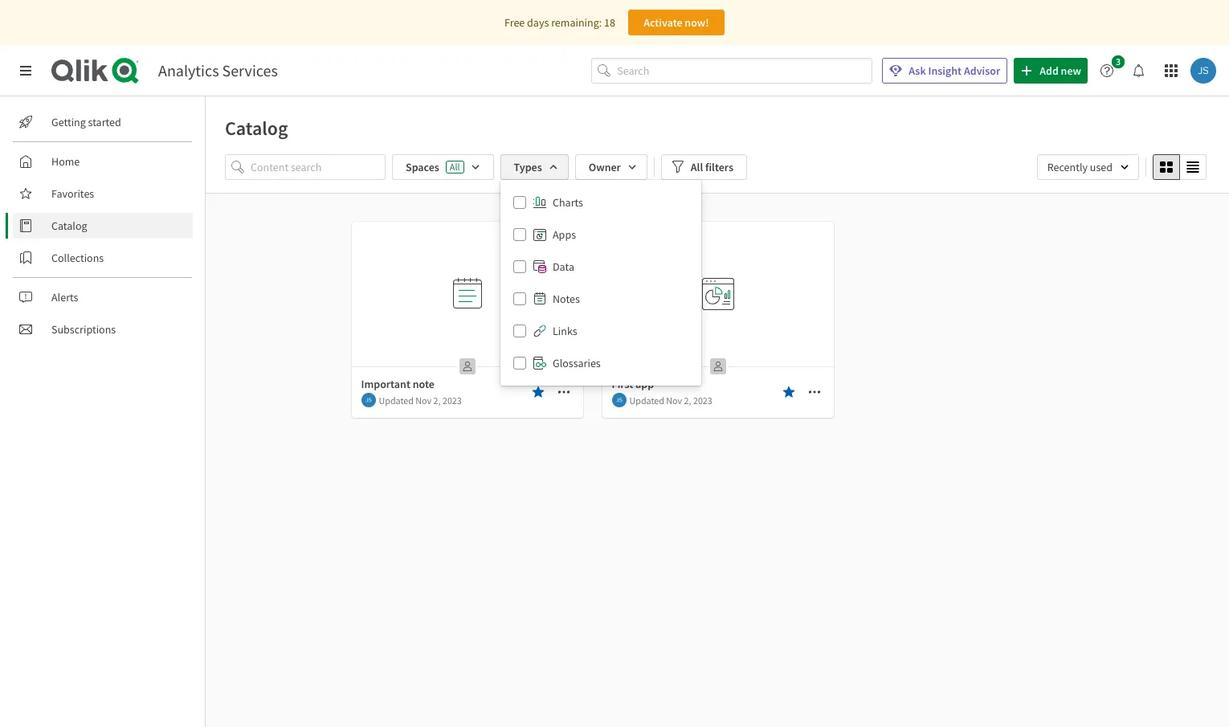 Task type: locate. For each thing, give the bounding box(es) containing it.
first
[[612, 377, 634, 391]]

0 horizontal spatial catalog
[[51, 219, 87, 233]]

favorites link
[[13, 181, 193, 207]]

catalog link
[[13, 213, 193, 239]]

personal element right app on the bottom of the page
[[705, 354, 731, 379]]

updated down important note at the bottom
[[379, 394, 414, 406]]

2023 for important note
[[443, 394, 462, 406]]

updated nov 2, 2023 down note in the left bottom of the page
[[379, 394, 462, 406]]

0 horizontal spatial more actions image
[[557, 386, 570, 399]]

switch view group
[[1153, 154, 1207, 180]]

jacob simon image
[[1191, 58, 1217, 84], [612, 393, 627, 407]]

3
[[1116, 55, 1121, 68]]

used
[[1090, 160, 1113, 174]]

all inside dropdown button
[[691, 160, 703, 174]]

navigation pane element
[[0, 103, 205, 349]]

updated for note
[[379, 394, 414, 406]]

1 nov from the left
[[416, 394, 432, 406]]

filters
[[706, 160, 734, 174]]

more actions image right remove from favorites image
[[557, 386, 570, 399]]

18
[[604, 15, 616, 30]]

1 horizontal spatial updated
[[630, 394, 665, 406]]

0 horizontal spatial jacob simon element
[[361, 393, 376, 407]]

2,
[[434, 394, 441, 406], [684, 394, 692, 406]]

catalog
[[225, 116, 288, 141], [51, 219, 87, 233]]

2 personal element from the left
[[705, 354, 731, 379]]

now!
[[685, 15, 709, 30]]

1 vertical spatial catalog
[[51, 219, 87, 233]]

1 updated nov 2, 2023 from the left
[[379, 394, 462, 406]]

2 2, from the left
[[684, 394, 692, 406]]

ask
[[909, 63, 926, 78]]

all right spaces
[[450, 161, 460, 173]]

updated nov 2, 2023 for note
[[379, 394, 462, 406]]

all
[[691, 160, 703, 174], [450, 161, 460, 173]]

1 horizontal spatial all
[[691, 160, 703, 174]]

subscriptions
[[51, 322, 116, 337]]

2 updated from the left
[[630, 394, 665, 406]]

1 horizontal spatial more actions image
[[808, 386, 821, 399]]

2, for app
[[684, 394, 692, 406]]

0 horizontal spatial updated
[[379, 394, 414, 406]]

1 updated from the left
[[379, 394, 414, 406]]

0 horizontal spatial 2023
[[443, 394, 462, 406]]

favorites
[[51, 186, 94, 201]]

2023
[[443, 394, 462, 406], [694, 394, 713, 406]]

2 more actions image from the left
[[808, 386, 821, 399]]

0 horizontal spatial 2,
[[434, 394, 441, 406]]

advisor
[[964, 63, 1001, 78]]

0 horizontal spatial nov
[[416, 394, 432, 406]]

2 updated nov 2, 2023 from the left
[[630, 394, 713, 406]]

collections
[[51, 251, 104, 265]]

0 vertical spatial jacob simon image
[[1191, 58, 1217, 84]]

1 horizontal spatial jacob simon element
[[612, 393, 627, 407]]

ask insight advisor
[[909, 63, 1001, 78]]

2 2023 from the left
[[694, 394, 713, 406]]

activate now!
[[644, 15, 709, 30]]

2 nov from the left
[[667, 394, 683, 406]]

updated nov 2, 2023 for app
[[630, 394, 713, 406]]

recently used
[[1048, 160, 1113, 174]]

updated
[[379, 394, 414, 406], [630, 394, 665, 406]]

updated nov 2, 2023 down app on the bottom of the page
[[630, 394, 713, 406]]

jacob simon element
[[361, 393, 376, 407], [612, 393, 627, 407]]

first app
[[612, 377, 654, 391]]

1 horizontal spatial 2,
[[684, 394, 692, 406]]

jacob simon element down "important"
[[361, 393, 376, 407]]

add
[[1040, 63, 1059, 78]]

0 horizontal spatial all
[[450, 161, 460, 173]]

home link
[[13, 149, 193, 174]]

insight
[[929, 63, 962, 78]]

owner
[[589, 160, 621, 174]]

recently
[[1048, 160, 1088, 174]]

1 horizontal spatial nov
[[667, 394, 683, 406]]

0 horizontal spatial jacob simon image
[[612, 393, 627, 407]]

1 jacob simon element from the left
[[361, 393, 376, 407]]

analytics services
[[158, 60, 278, 80]]

more actions image right remove from favorites icon
[[808, 386, 821, 399]]

updated down app on the bottom of the page
[[630, 394, 665, 406]]

data
[[553, 260, 575, 274]]

catalog down services
[[225, 116, 288, 141]]

new
[[1061, 63, 1082, 78]]

catalog inside catalog link
[[51, 219, 87, 233]]

links
[[553, 324, 578, 338]]

types button
[[500, 154, 569, 180]]

0 horizontal spatial updated nov 2, 2023
[[379, 394, 462, 406]]

1 horizontal spatial updated nov 2, 2023
[[630, 394, 713, 406]]

1 horizontal spatial personal element
[[705, 354, 731, 379]]

personal element
[[455, 354, 480, 379], [705, 354, 731, 379]]

Content search text field
[[251, 154, 386, 180]]

1 more actions image from the left
[[557, 386, 570, 399]]

updated nov 2, 2023
[[379, 394, 462, 406], [630, 394, 713, 406]]

1 personal element from the left
[[455, 354, 480, 379]]

all left the filters
[[691, 160, 703, 174]]

1 horizontal spatial catalog
[[225, 116, 288, 141]]

0 vertical spatial catalog
[[225, 116, 288, 141]]

jacob simon element down first
[[612, 393, 627, 407]]

1 horizontal spatial 2023
[[694, 394, 713, 406]]

notes
[[553, 292, 580, 306]]

nov
[[416, 394, 432, 406], [667, 394, 683, 406]]

catalog down the favorites
[[51, 219, 87, 233]]

0 horizontal spatial personal element
[[455, 354, 480, 379]]

all for all
[[450, 161, 460, 173]]

jacob simon element for important
[[361, 393, 376, 407]]

2 jacob simon element from the left
[[612, 393, 627, 407]]

1 2, from the left
[[434, 394, 441, 406]]

personal element for first app
[[705, 354, 731, 379]]

more actions image
[[557, 386, 570, 399], [808, 386, 821, 399]]

personal element right note in the left bottom of the page
[[455, 354, 480, 379]]

1 2023 from the left
[[443, 394, 462, 406]]



Task type: describe. For each thing, give the bounding box(es) containing it.
2, for note
[[434, 394, 441, 406]]

personal element for important note
[[455, 354, 480, 379]]

getting started link
[[13, 109, 193, 135]]

Recently used field
[[1037, 154, 1140, 180]]

free
[[505, 15, 525, 30]]

important note
[[361, 377, 435, 391]]

getting
[[51, 115, 86, 129]]

charts
[[553, 195, 584, 210]]

jacob simon element for first
[[612, 393, 627, 407]]

remove from favorites image
[[532, 386, 545, 399]]

types
[[514, 160, 542, 174]]

days
[[527, 15, 549, 30]]

important
[[361, 377, 411, 391]]

collections link
[[13, 245, 193, 271]]

all filters button
[[661, 154, 747, 180]]

filters region
[[206, 151, 1230, 386]]

activate now! link
[[628, 10, 725, 35]]

2023 for first app
[[694, 394, 713, 406]]

ask insight advisor button
[[883, 58, 1008, 84]]

all filters
[[691, 160, 734, 174]]

Search text field
[[617, 58, 873, 84]]

alerts link
[[13, 285, 193, 310]]

analytics services element
[[158, 60, 278, 80]]

app
[[636, 377, 654, 391]]

updated for app
[[630, 394, 665, 406]]

more actions image for first app
[[808, 386, 821, 399]]

analytics
[[158, 60, 219, 80]]

services
[[222, 60, 278, 80]]

note
[[413, 377, 435, 391]]

all for all filters
[[691, 160, 703, 174]]

owner button
[[575, 154, 648, 180]]

home
[[51, 154, 80, 169]]

close sidebar menu image
[[19, 64, 32, 77]]

jacob simon image
[[361, 393, 376, 407]]

remaining:
[[551, 15, 602, 30]]

more actions image for important note
[[557, 386, 570, 399]]

started
[[88, 115, 121, 129]]

activate
[[644, 15, 683, 30]]

remove from favorites image
[[782, 386, 795, 399]]

add new button
[[1014, 58, 1088, 84]]

apps
[[553, 227, 576, 242]]

spaces
[[406, 160, 440, 174]]

getting started
[[51, 115, 121, 129]]

alerts
[[51, 290, 78, 305]]

nov for note
[[416, 394, 432, 406]]

3 button
[[1095, 55, 1130, 84]]

nov for app
[[667, 394, 683, 406]]

searchbar element
[[592, 58, 873, 84]]

glossaries
[[553, 356, 601, 371]]

free days remaining: 18
[[505, 15, 616, 30]]

add new
[[1040, 63, 1082, 78]]

1 vertical spatial jacob simon image
[[612, 393, 627, 407]]

subscriptions link
[[13, 317, 193, 342]]

1 horizontal spatial jacob simon image
[[1191, 58, 1217, 84]]



Task type: vqa. For each thing, say whether or not it's contained in the screenshot.
ACTIVATE NOW!
yes



